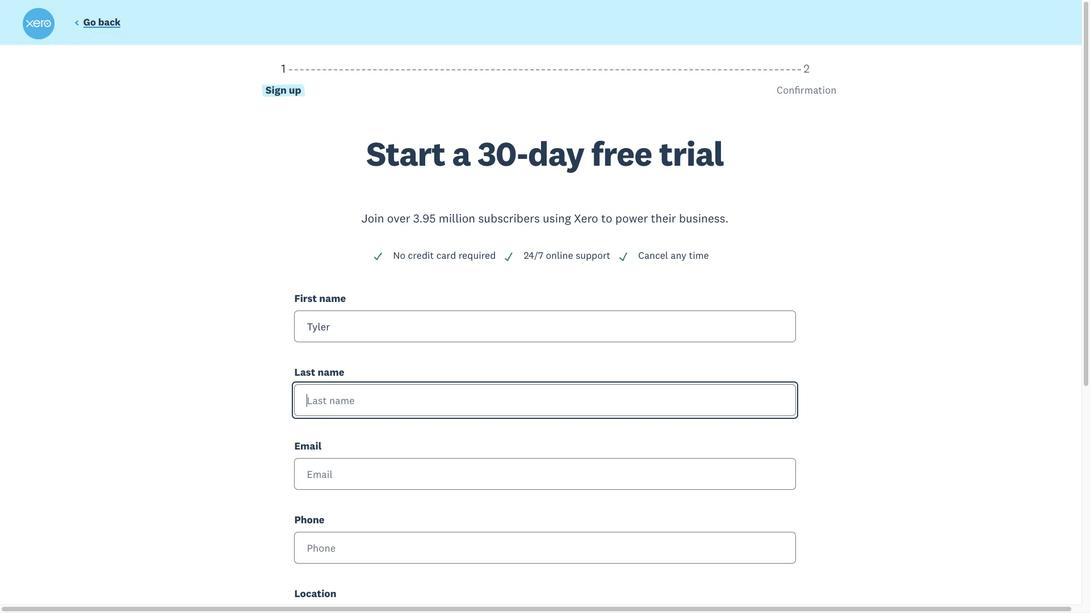 Task type: describe. For each thing, give the bounding box(es) containing it.
First name text field
[[294, 311, 796, 343]]

sign
[[266, 84, 287, 97]]

xero homepage image
[[23, 8, 55, 40]]

over
[[387, 211, 410, 226]]

back
[[98, 16, 121, 28]]

no credit card required
[[393, 250, 496, 262]]

24/7 online support
[[524, 250, 611, 262]]

24/7
[[524, 250, 544, 262]]

30-
[[478, 132, 528, 175]]

no
[[393, 250, 406, 262]]

1
[[281, 61, 286, 76]]

business.
[[679, 211, 729, 226]]

up
[[289, 84, 301, 97]]

sign up
[[266, 84, 301, 97]]

power
[[616, 211, 648, 226]]

cancel any time
[[639, 250, 709, 262]]

Phone text field
[[294, 532, 796, 564]]

included image
[[619, 252, 629, 262]]

using
[[543, 211, 571, 226]]

start
[[366, 132, 445, 175]]

join
[[362, 211, 384, 226]]

free
[[591, 132, 652, 175]]

go
[[83, 16, 96, 28]]

first name
[[294, 292, 346, 305]]

name for last name
[[318, 366, 344, 379]]

name for first name
[[319, 292, 346, 305]]



Task type: locate. For each thing, give the bounding box(es) containing it.
confirmation
[[777, 84, 837, 97]]

online
[[546, 250, 573, 262]]

included image left "no"
[[373, 252, 384, 262]]

3.95
[[413, 211, 436, 226]]

last
[[294, 366, 315, 379]]

go back
[[83, 16, 121, 28]]

subscribers
[[479, 211, 540, 226]]

location
[[294, 587, 337, 601]]

1 vertical spatial name
[[318, 366, 344, 379]]

cancel
[[639, 250, 669, 262]]

0 horizontal spatial included image
[[373, 252, 384, 262]]

Last name text field
[[294, 385, 796, 416]]

card
[[437, 250, 456, 262]]

start a 30-day free trial
[[366, 132, 724, 175]]

2
[[804, 61, 810, 76]]

required
[[459, 250, 496, 262]]

xero
[[574, 211, 599, 226]]

included image for no credit card required
[[373, 252, 384, 262]]

a
[[452, 132, 471, 175]]

name right first at the top left of page
[[319, 292, 346, 305]]

million
[[439, 211, 476, 226]]

join over 3.95 million subscribers using xero to power their business.
[[362, 211, 729, 226]]

name
[[319, 292, 346, 305], [318, 366, 344, 379]]

2 included image from the left
[[504, 252, 514, 262]]

any
[[671, 250, 687, 262]]

first
[[294, 292, 317, 305]]

to
[[601, 211, 613, 226]]

1 included image from the left
[[373, 252, 384, 262]]

go back button
[[74, 16, 121, 31]]

1 horizontal spatial included image
[[504, 252, 514, 262]]

trial
[[659, 132, 724, 175]]

their
[[651, 211, 676, 226]]

start a 30-day free trial region
[[22, 61, 1069, 613]]

time
[[689, 250, 709, 262]]

credit
[[408, 250, 434, 262]]

included image
[[373, 252, 384, 262], [504, 252, 514, 262]]

phone
[[294, 514, 325, 527]]

name right last
[[318, 366, 344, 379]]

email
[[294, 440, 322, 453]]

steps group
[[22, 61, 1069, 137]]

included image left 24/7
[[504, 252, 514, 262]]

included image for 24/7 online support
[[504, 252, 514, 262]]

last name
[[294, 366, 344, 379]]

support
[[576, 250, 611, 262]]

day
[[528, 132, 585, 175]]

Email email field
[[294, 459, 796, 490]]

0 vertical spatial name
[[319, 292, 346, 305]]



